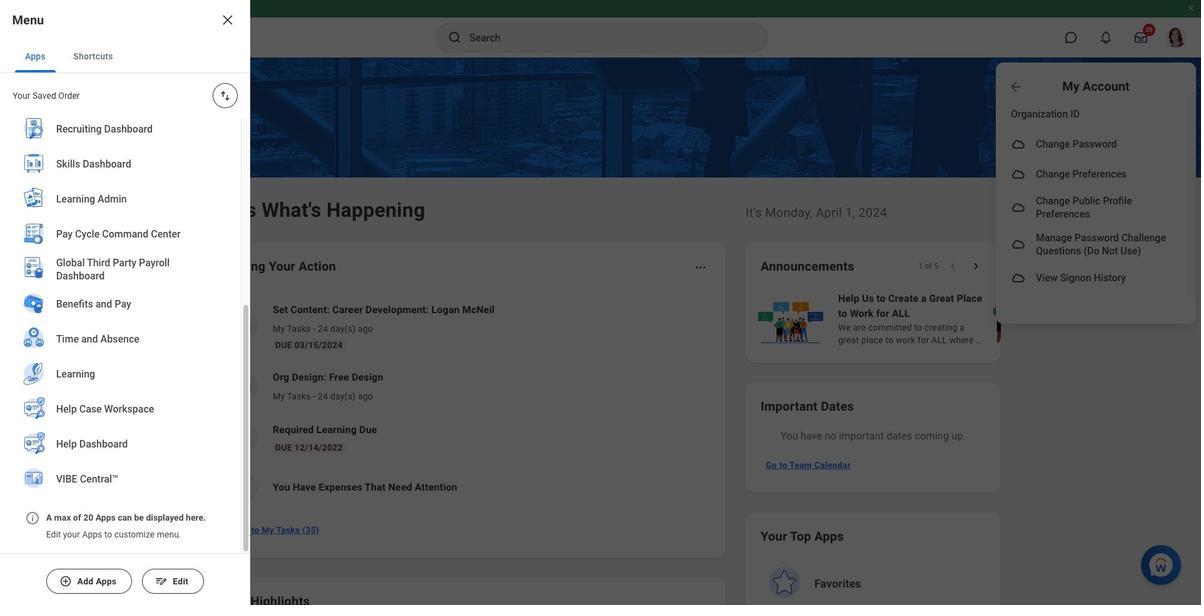 Task type: vqa. For each thing, say whether or not it's contained in the screenshot.
chevron right image
no



Task type: describe. For each thing, give the bounding box(es) containing it.
chevron left small image
[[947, 260, 960, 273]]

2 menu item from the top
[[996, 160, 1187, 190]]

text edit image
[[155, 576, 168, 588]]

inbox large image
[[1135, 31, 1147, 44]]

dashboard expenses image
[[233, 479, 252, 497]]

2 avatar image from the top
[[1011, 167, 1026, 182]]

logan mcneil image
[[1166, 28, 1186, 48]]

3 menu item from the top
[[996, 190, 1187, 226]]

chevron right small image
[[970, 260, 982, 273]]

info image
[[25, 511, 40, 526]]

1 menu item from the top
[[996, 130, 1187, 160]]

sort image
[[219, 89, 231, 102]]

4 menu item from the top
[[996, 226, 1187, 263]]



Task type: locate. For each thing, give the bounding box(es) containing it.
status
[[918, 262, 938, 272]]

back image
[[1009, 79, 1024, 94]]

inbox image
[[233, 317, 252, 336], [233, 377, 252, 396]]

menu item
[[996, 130, 1187, 160], [996, 160, 1187, 190], [996, 190, 1187, 226], [996, 226, 1187, 263], [996, 263, 1187, 293]]

1 inbox image from the top
[[233, 317, 252, 336]]

5 avatar image from the top
[[1011, 271, 1026, 286]]

menu
[[996, 96, 1196, 297]]

global navigation dialog
[[0, 0, 250, 606]]

close environment banner image
[[1187, 4, 1195, 12]]

4 avatar image from the top
[[1011, 237, 1026, 252]]

1 vertical spatial inbox image
[[233, 377, 252, 396]]

search image
[[447, 30, 462, 45]]

5 menu item from the top
[[996, 263, 1187, 293]]

list inside global navigation dialog
[[0, 0, 241, 507]]

book open image
[[233, 429, 252, 447]]

0 vertical spatial inbox image
[[233, 317, 252, 336]]

x image
[[220, 13, 235, 28]]

notifications large image
[[1100, 31, 1112, 44]]

tab list
[[0, 40, 250, 73]]

3 avatar image from the top
[[1011, 200, 1026, 215]]

plus circle image
[[60, 576, 72, 588]]

list
[[0, 0, 241, 507], [756, 290, 1201, 348], [215, 293, 711, 513]]

main content
[[0, 58, 1201, 606]]

avatar image
[[1011, 137, 1026, 152], [1011, 167, 1026, 182], [1011, 200, 1026, 215], [1011, 237, 1026, 252], [1011, 271, 1026, 286]]

banner
[[0, 0, 1201, 324]]

1 avatar image from the top
[[1011, 137, 1026, 152]]

2 inbox image from the top
[[233, 377, 252, 396]]



